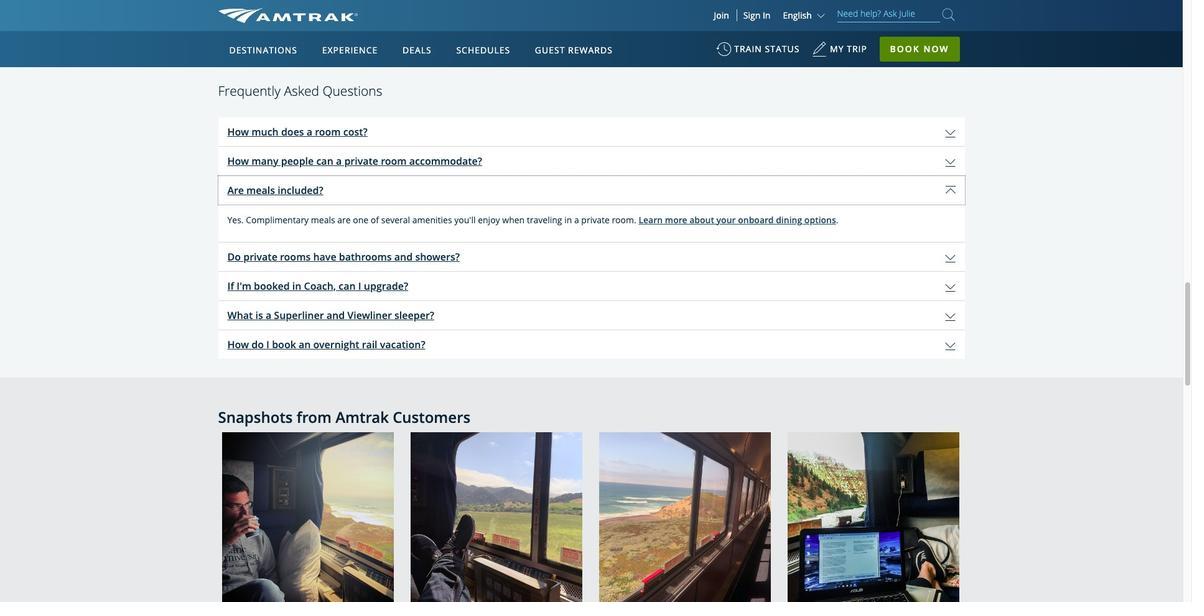 Task type: describe. For each thing, give the bounding box(es) containing it.
destinations button
[[224, 33, 303, 68]]

private inside button
[[344, 154, 378, 168]]

yes. complimentary meals are one of several amenities you'll enjoy when traveling in a private room. learn more about your onboard dining options .
[[228, 214, 839, 226]]

a inside button
[[336, 154, 342, 168]]

yes.
[[228, 214, 244, 226]]

does
[[281, 125, 304, 139]]

when
[[502, 214, 525, 226]]

cost?
[[343, 125, 368, 139]]

bathrooms
[[339, 250, 392, 264]]

1 click to enlarge image image from the left
[[222, 433, 394, 603]]

overnight
[[313, 338, 360, 351]]

private inside button
[[243, 250, 278, 264]]

guest rewards button
[[530, 33, 618, 68]]

a right traveling
[[574, 214, 579, 226]]

lounges
[[631, 12, 667, 24]]

what is a superliner and viewliner sleeper?
[[228, 308, 435, 322]]

in inside button
[[292, 279, 302, 293]]

can inside button
[[316, 154, 334, 168]]

learn inside 'link'
[[516, 12, 541, 24]]

customers
[[393, 407, 471, 427]]

1 vertical spatial learn
[[639, 214, 663, 226]]

if
[[228, 279, 234, 293]]

status
[[765, 43, 800, 55]]

enjoy
[[478, 214, 500, 226]]

in
[[763, 9, 771, 21]]

4 click to enlarge image image from the left
[[788, 433, 960, 603]]

from
[[297, 407, 332, 427]]

book
[[272, 338, 296, 351]]

book now button
[[880, 37, 960, 62]]

train status
[[735, 43, 800, 55]]

learn more about station lounges
[[516, 12, 667, 24]]

i inside how do i book an overnight rail vacation? button
[[266, 338, 270, 351]]

traveling
[[527, 214, 562, 226]]

and inside what is a superliner and viewliner sleeper? button
[[327, 308, 345, 322]]

and inside do private rooms have bathrooms and showers? button
[[395, 250, 413, 264]]

about
[[690, 214, 715, 226]]

an
[[299, 338, 311, 351]]

learn more about your onboard dining options link
[[639, 211, 836, 229]]

.
[[836, 214, 839, 226]]

asked
[[284, 82, 319, 100]]

sign in
[[744, 9, 771, 21]]

frequently asked questions
[[218, 82, 382, 100]]

can inside button
[[339, 279, 356, 293]]

i inside if i'm booked in coach, can i upgrade? button
[[358, 279, 361, 293]]

rooms
[[280, 250, 311, 264]]

how for how many people can a private room accommodate?
[[228, 154, 249, 168]]

are meals included?
[[228, 183, 324, 197]]

upgrade?
[[364, 279, 408, 293]]

deals
[[403, 44, 432, 56]]

frequently
[[218, 82, 281, 100]]

sign
[[744, 9, 761, 21]]

how do i book an overnight rail vacation?
[[228, 338, 426, 351]]

showers?
[[415, 250, 460, 264]]

have
[[313, 250, 336, 264]]

about
[[568, 12, 595, 24]]

how for how do i book an overnight rail vacation?
[[228, 338, 249, 351]]

my trip button
[[812, 37, 868, 68]]

schedules
[[456, 44, 510, 56]]

do private rooms have bathrooms and showers?
[[228, 250, 460, 264]]

are
[[338, 214, 351, 226]]

room.
[[612, 214, 637, 226]]

book
[[890, 43, 920, 55]]

how much does a room cost?
[[228, 125, 368, 139]]

superliner
[[274, 308, 324, 322]]

banner containing join
[[0, 0, 1183, 287]]

trip
[[847, 43, 868, 55]]

do private rooms have bathrooms and showers? button
[[218, 242, 965, 271]]

vacation?
[[380, 338, 426, 351]]

how many people can a private room accommodate?
[[228, 154, 482, 168]]

i'm
[[237, 279, 251, 293]]

experience
[[322, 44, 378, 56]]

train
[[735, 43, 762, 55]]

amtrak
[[336, 407, 389, 427]]

more
[[665, 214, 688, 226]]

dining
[[776, 214, 802, 226]]

what is a superliner and viewliner sleeper? button
[[218, 301, 965, 330]]

viewliner
[[348, 308, 392, 322]]

accommodate?
[[409, 154, 482, 168]]

guest rewards
[[535, 44, 613, 56]]

learn more about station lounges link
[[516, 12, 667, 25]]

is
[[256, 308, 263, 322]]

join
[[714, 9, 729, 21]]



Task type: locate. For each thing, give the bounding box(es) containing it.
in
[[565, 214, 572, 226], [292, 279, 302, 293]]

how inside button
[[228, 154, 249, 168]]

1 horizontal spatial learn
[[639, 214, 663, 226]]

0 vertical spatial private
[[344, 154, 378, 168]]

one
[[353, 214, 369, 226]]

more
[[544, 12, 566, 24]]

room left cost?
[[315, 125, 341, 139]]

you'll
[[455, 214, 476, 226]]

english button
[[783, 9, 828, 21]]

search icon image
[[943, 6, 955, 23]]

english
[[783, 9, 812, 21]]

2 vertical spatial how
[[228, 338, 249, 351]]

snapshots
[[218, 407, 293, 427]]

private right do on the left top of the page
[[243, 250, 278, 264]]

rail
[[362, 338, 378, 351]]

a right does
[[307, 125, 313, 139]]

how many people can a private room accommodate? button
[[218, 147, 965, 175]]

0 horizontal spatial private
[[243, 250, 278, 264]]

0 vertical spatial can
[[316, 154, 334, 168]]

room inside button
[[315, 125, 341, 139]]

0 vertical spatial i
[[358, 279, 361, 293]]

0 horizontal spatial and
[[327, 308, 345, 322]]

many
[[252, 154, 279, 168]]

1 how from the top
[[228, 125, 249, 139]]

0 horizontal spatial can
[[316, 154, 334, 168]]

2 vertical spatial private
[[243, 250, 278, 264]]

a
[[307, 125, 313, 139], [336, 154, 342, 168], [574, 214, 579, 226], [266, 308, 272, 322]]

meals left are
[[311, 214, 335, 226]]

0 horizontal spatial learn
[[516, 12, 541, 24]]

private
[[344, 154, 378, 168], [582, 214, 610, 226], [243, 250, 278, 264]]

learn left 'more'
[[516, 12, 541, 24]]

amenities
[[413, 214, 452, 226]]

how left do
[[228, 338, 249, 351]]

3 how from the top
[[228, 338, 249, 351]]

deals button
[[398, 33, 437, 68]]

2 click to enlarge image image from the left
[[411, 433, 582, 603]]

now
[[924, 43, 950, 55]]

amtrak image
[[218, 8, 358, 23]]

1 vertical spatial can
[[339, 279, 356, 293]]

1 vertical spatial i
[[266, 338, 270, 351]]

1 horizontal spatial private
[[344, 154, 378, 168]]

i right do
[[266, 338, 270, 351]]

1 horizontal spatial room
[[381, 154, 407, 168]]

a right is
[[266, 308, 272, 322]]

1 vertical spatial meals
[[311, 214, 335, 226]]

onboard
[[738, 214, 774, 226]]

if i'm booked in coach, can i upgrade?
[[228, 279, 408, 293]]

sleeper?
[[395, 308, 435, 322]]

several
[[381, 214, 410, 226]]

sign in button
[[744, 9, 771, 21]]

0 vertical spatial how
[[228, 125, 249, 139]]

train status link
[[717, 37, 800, 68]]

experience button
[[317, 33, 383, 68]]

how for how much does a room cost?
[[228, 125, 249, 139]]

1 vertical spatial in
[[292, 279, 302, 293]]

0 horizontal spatial meals
[[247, 183, 275, 197]]

people
[[281, 154, 314, 168]]

your
[[717, 214, 736, 226]]

learn left more
[[639, 214, 663, 226]]

0 vertical spatial room
[[315, 125, 341, 139]]

how do i book an overnight rail vacation? button
[[218, 330, 965, 359]]

how much does a room cost? button
[[218, 117, 965, 146]]

yes. complimentary meals are one of several amenities you'll enjoy when traveling in a private room. learn more about your onboard dining options. element
[[218, 211, 965, 229]]

join button
[[707, 9, 737, 21]]

how left many
[[228, 154, 249, 168]]

how left much
[[228, 125, 249, 139]]

do
[[252, 338, 264, 351]]

in left coach,
[[292, 279, 302, 293]]

learn
[[516, 12, 541, 24], [639, 214, 663, 226]]

can right coach,
[[339, 279, 356, 293]]

1 horizontal spatial can
[[339, 279, 356, 293]]

of
[[371, 214, 379, 226]]

application
[[264, 104, 563, 278], [218, 117, 965, 359]]

1 horizontal spatial and
[[395, 250, 413, 264]]

and left showers?
[[395, 250, 413, 264]]

1 vertical spatial room
[[381, 154, 407, 168]]

application containing how much does a room cost?
[[218, 117, 965, 359]]

2 horizontal spatial private
[[582, 214, 610, 226]]

meals
[[247, 183, 275, 197], [311, 214, 335, 226]]

destinations
[[229, 44, 298, 56]]

schedules link
[[452, 31, 515, 67]]

Please enter your search item search field
[[838, 6, 940, 22]]

1 horizontal spatial meals
[[311, 214, 335, 226]]

meals right are
[[247, 183, 275, 197]]

0 vertical spatial in
[[565, 214, 572, 226]]

a right people
[[336, 154, 342, 168]]

regions map image
[[264, 104, 563, 278]]

private down cost?
[[344, 154, 378, 168]]

0 horizontal spatial i
[[266, 338, 270, 351]]

options
[[805, 214, 836, 226]]

book now
[[890, 43, 950, 55]]

rewards
[[568, 44, 613, 56]]

much
[[252, 125, 279, 139]]

0 vertical spatial meals
[[247, 183, 275, 197]]

1 vertical spatial how
[[228, 154, 249, 168]]

3 click to enlarge image image from the left
[[599, 433, 771, 603]]

if i'm booked in coach, can i upgrade? button
[[218, 272, 965, 300]]

in right traveling
[[565, 214, 572, 226]]

0 vertical spatial learn
[[516, 12, 541, 24]]

banner
[[0, 0, 1183, 287]]

are meals included? button
[[218, 176, 965, 204]]

0 horizontal spatial room
[[315, 125, 341, 139]]

guest
[[535, 44, 565, 56]]

1 horizontal spatial in
[[565, 214, 572, 226]]

can right people
[[316, 154, 334, 168]]

0 horizontal spatial in
[[292, 279, 302, 293]]

i
[[358, 279, 361, 293], [266, 338, 270, 351]]

and up the overnight
[[327, 308, 345, 322]]

what
[[228, 308, 253, 322]]

snapshots from amtrak customers
[[218, 407, 471, 427]]

1 vertical spatial private
[[582, 214, 610, 226]]

room inside button
[[381, 154, 407, 168]]

room
[[315, 125, 341, 139], [381, 154, 407, 168]]

station
[[597, 12, 629, 24]]

0 vertical spatial and
[[395, 250, 413, 264]]

my trip
[[830, 43, 868, 55]]

private left room.
[[582, 214, 610, 226]]

click to enlarge image image
[[222, 433, 394, 603], [411, 433, 582, 603], [599, 433, 771, 603], [788, 433, 960, 603]]

complimentary
[[246, 214, 309, 226]]

coach,
[[304, 279, 336, 293]]

and
[[395, 250, 413, 264], [327, 308, 345, 322]]

1 horizontal spatial i
[[358, 279, 361, 293]]

1 vertical spatial and
[[327, 308, 345, 322]]

included?
[[278, 183, 324, 197]]

booked
[[254, 279, 290, 293]]

questions
[[323, 82, 382, 100]]

room left accommodate?
[[381, 154, 407, 168]]

i left upgrade?
[[358, 279, 361, 293]]

2 how from the top
[[228, 154, 249, 168]]

are
[[228, 183, 244, 197]]

meals inside button
[[247, 183, 275, 197]]



Task type: vqa. For each thing, say whether or not it's contained in the screenshot.
miles
no



